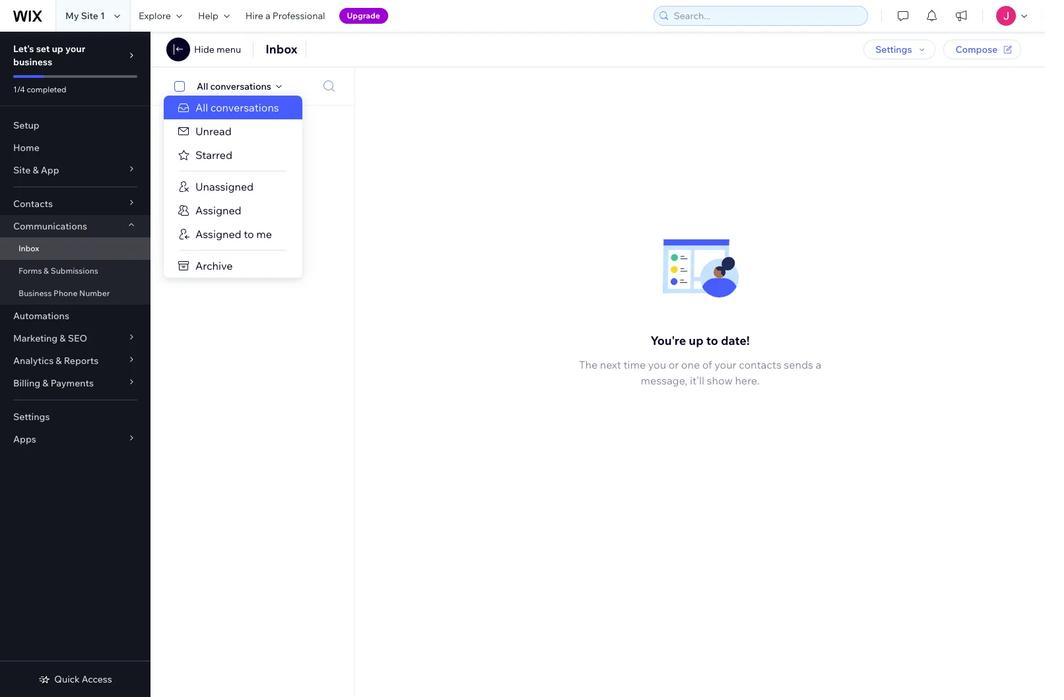 Task type: describe. For each thing, give the bounding box(es) containing it.
analytics
[[13, 355, 54, 367]]

up inside let's set up your business
[[52, 43, 63, 55]]

quick access
[[54, 674, 112, 686]]

inbox inside sidebar element
[[18, 244, 39, 254]]

forms & submissions
[[18, 266, 98, 276]]

hire a professional link
[[238, 0, 333, 32]]

automations
[[13, 310, 69, 322]]

your inside the next time you or one of your contacts sends a message, it'll show here.
[[715, 359, 737, 372]]

time
[[624, 359, 646, 372]]

you're
[[651, 333, 686, 349]]

reports
[[64, 355, 99, 367]]

let's
[[13, 43, 34, 55]]

1 vertical spatial to
[[706, 333, 718, 349]]

hide
[[194, 44, 215, 55]]

assigned for assigned to me
[[195, 228, 241, 241]]

billing & payments button
[[0, 372, 151, 395]]

the next time you or one of your contacts sends a message, it'll show here.
[[579, 359, 821, 388]]

all inside option
[[195, 101, 208, 114]]

billing
[[13, 378, 40, 390]]

0 vertical spatial inbox
[[266, 42, 297, 57]]

compose button
[[944, 40, 1021, 59]]

hire
[[245, 10, 263, 22]]

of
[[702, 359, 712, 372]]

list box containing all conversations
[[164, 96, 302, 278]]

explore
[[139, 10, 171, 22]]

2 vertical spatial conversations
[[229, 146, 291, 158]]

contacts
[[739, 359, 782, 372]]

& for marketing
[[60, 333, 66, 345]]

settings button
[[864, 40, 936, 59]]

settings for 'settings' link
[[13, 411, 50, 423]]

all conversations option
[[164, 96, 302, 120]]

automations link
[[0, 305, 151, 328]]

compose
[[956, 44, 998, 55]]

marketing & seo button
[[0, 328, 151, 350]]

contacts
[[13, 198, 53, 210]]

completed
[[27, 85, 66, 94]]

setup
[[13, 120, 39, 131]]

show
[[707, 374, 733, 388]]

you're up to date!
[[651, 333, 750, 349]]

the
[[579, 359, 598, 372]]

one
[[681, 359, 700, 372]]

my site 1
[[65, 10, 105, 22]]

no
[[214, 146, 227, 158]]

hide menu button down help
[[166, 38, 241, 61]]

0 vertical spatial conversations
[[210, 80, 271, 92]]

communications
[[13, 221, 87, 232]]

site & app button
[[0, 159, 151, 182]]

settings link
[[0, 406, 151, 429]]

business
[[18, 289, 52, 298]]

message,
[[641, 374, 688, 388]]

hide menu button down help button
[[194, 44, 241, 55]]

upgrade
[[347, 11, 380, 20]]

sends
[[784, 359, 813, 372]]

help button
[[190, 0, 238, 32]]

0 vertical spatial all conversations
[[197, 80, 271, 92]]

forms
[[18, 266, 42, 276]]

assigned to me
[[195, 228, 272, 241]]

upgrade button
[[339, 8, 388, 24]]

0 horizontal spatial to
[[244, 228, 254, 241]]

business phone number
[[18, 289, 110, 298]]



Task type: locate. For each thing, give the bounding box(es) containing it.
& for analytics
[[56, 355, 62, 367]]

settings for settings button
[[876, 44, 912, 55]]

0 vertical spatial up
[[52, 43, 63, 55]]

inbox down hire a professional link
[[266, 42, 297, 57]]

a
[[265, 10, 270, 22], [816, 359, 821, 372]]

hire a professional
[[245, 10, 325, 22]]

assigned for assigned
[[195, 204, 241, 217]]

your inside let's set up your business
[[65, 43, 85, 55]]

communications button
[[0, 215, 151, 238]]

site inside 'popup button'
[[13, 164, 31, 176]]

all conversations up unread at the left top of the page
[[195, 101, 279, 114]]

1 horizontal spatial site
[[81, 10, 98, 22]]

0 vertical spatial site
[[81, 10, 98, 22]]

conversations right no
[[229, 146, 291, 158]]

list box
[[164, 96, 302, 278]]

inbox up forms
[[18, 244, 39, 254]]

home link
[[0, 137, 151, 159]]

settings inside sidebar element
[[13, 411, 50, 423]]

1 horizontal spatial to
[[706, 333, 718, 349]]

1 horizontal spatial settings
[[876, 44, 912, 55]]

hide menu button
[[166, 38, 241, 61], [194, 44, 241, 55]]

site
[[81, 10, 98, 22], [13, 164, 31, 176]]

1 vertical spatial your
[[715, 359, 737, 372]]

inbox
[[266, 42, 297, 57], [18, 244, 39, 254]]

home
[[13, 142, 39, 154]]

inbox link
[[0, 238, 151, 260]]

& left app at the top of page
[[33, 164, 39, 176]]

app
[[41, 164, 59, 176]]

let's set up your business
[[13, 43, 85, 68]]

settings
[[876, 44, 912, 55], [13, 411, 50, 423]]

number
[[79, 289, 110, 298]]

& left seo
[[60, 333, 66, 345]]

conversations up unread at the left top of the page
[[210, 101, 279, 114]]

0 horizontal spatial your
[[65, 43, 85, 55]]

& left reports
[[56, 355, 62, 367]]

& inside 'popup button'
[[33, 164, 39, 176]]

a right hire
[[265, 10, 270, 22]]

all conversations up all conversations option
[[197, 80, 271, 92]]

0 horizontal spatial inbox
[[18, 244, 39, 254]]

up right set on the left top of page
[[52, 43, 63, 55]]

site left 1
[[81, 10, 98, 22]]

0 vertical spatial a
[[265, 10, 270, 22]]

no conversations
[[214, 146, 291, 158]]

1 horizontal spatial your
[[715, 359, 737, 372]]

date!
[[721, 333, 750, 349]]

0 vertical spatial to
[[244, 228, 254, 241]]

2 assigned from the top
[[195, 228, 241, 241]]

1 horizontal spatial a
[[816, 359, 821, 372]]

& for billing
[[42, 378, 49, 390]]

& for forms
[[44, 266, 49, 276]]

forms & submissions link
[[0, 260, 151, 283]]

analytics & reports button
[[0, 350, 151, 372]]

1 vertical spatial conversations
[[210, 101, 279, 114]]

marketing & seo
[[13, 333, 87, 345]]

conversations inside all conversations option
[[210, 101, 279, 114]]

archive
[[195, 259, 233, 273]]

or
[[669, 359, 679, 372]]

a inside the next time you or one of your contacts sends a message, it'll show here.
[[816, 359, 821, 372]]

apps button
[[0, 429, 151, 451]]

conversations up all conversations option
[[210, 80, 271, 92]]

unread
[[195, 125, 232, 138]]

sidebar element
[[0, 32, 151, 698]]

1 vertical spatial settings
[[13, 411, 50, 423]]

a right sends
[[816, 359, 821, 372]]

my
[[65, 10, 79, 22]]

phone
[[54, 289, 77, 298]]

& inside popup button
[[60, 333, 66, 345]]

site down home
[[13, 164, 31, 176]]

contacts button
[[0, 193, 151, 215]]

all up unread at the left top of the page
[[195, 101, 208, 114]]

all conversations inside option
[[195, 101, 279, 114]]

help
[[198, 10, 218, 22]]

1 horizontal spatial inbox
[[266, 42, 297, 57]]

& right billing
[[42, 378, 49, 390]]

seo
[[68, 333, 87, 345]]

& right forms
[[44, 266, 49, 276]]

analytics & reports
[[13, 355, 99, 367]]

0 vertical spatial your
[[65, 43, 85, 55]]

0 horizontal spatial a
[[265, 10, 270, 22]]

next
[[600, 359, 621, 372]]

unassigned
[[195, 180, 254, 193]]

1
[[100, 10, 105, 22]]

here.
[[735, 374, 760, 388]]

0 vertical spatial all
[[197, 80, 208, 92]]

me
[[256, 228, 272, 241]]

to left me at the left of page
[[244, 228, 254, 241]]

up up 'one'
[[689, 333, 704, 349]]

site & app
[[13, 164, 59, 176]]

starred
[[195, 149, 232, 162]]

0 horizontal spatial settings
[[13, 411, 50, 423]]

all down hide
[[197, 80, 208, 92]]

hide menu
[[194, 44, 241, 55]]

submissions
[[51, 266, 98, 276]]

1 vertical spatial up
[[689, 333, 704, 349]]

marketing
[[13, 333, 58, 345]]

your up "show"
[[715, 359, 737, 372]]

all conversations
[[197, 80, 271, 92], [195, 101, 279, 114]]

you
[[648, 359, 666, 372]]

1 vertical spatial a
[[816, 359, 821, 372]]

1/4 completed
[[13, 85, 66, 94]]

0 vertical spatial assigned
[[195, 204, 241, 217]]

1 vertical spatial inbox
[[18, 244, 39, 254]]

your right set on the left top of page
[[65, 43, 85, 55]]

access
[[82, 674, 112, 686]]

1 vertical spatial site
[[13, 164, 31, 176]]

it'll
[[690, 374, 705, 388]]

1/4
[[13, 85, 25, 94]]

1 vertical spatial assigned
[[195, 228, 241, 241]]

professional
[[273, 10, 325, 22]]

conversations
[[210, 80, 271, 92], [210, 101, 279, 114], [229, 146, 291, 158]]

business
[[13, 56, 52, 68]]

1 vertical spatial all conversations
[[195, 101, 279, 114]]

your
[[65, 43, 85, 55], [715, 359, 737, 372]]

settings inside button
[[876, 44, 912, 55]]

1 horizontal spatial up
[[689, 333, 704, 349]]

up
[[52, 43, 63, 55], [689, 333, 704, 349]]

to left the date!
[[706, 333, 718, 349]]

billing & payments
[[13, 378, 94, 390]]

0 vertical spatial settings
[[876, 44, 912, 55]]

assigned
[[195, 204, 241, 217], [195, 228, 241, 241]]

set
[[36, 43, 50, 55]]

assigned down unassigned
[[195, 204, 241, 217]]

0 horizontal spatial up
[[52, 43, 63, 55]]

assigned up archive
[[195, 228, 241, 241]]

& for site
[[33, 164, 39, 176]]

to
[[244, 228, 254, 241], [706, 333, 718, 349]]

1 assigned from the top
[[195, 204, 241, 217]]

all
[[197, 80, 208, 92], [195, 101, 208, 114]]

payments
[[51, 378, 94, 390]]

Search... field
[[670, 7, 864, 25]]

1 vertical spatial all
[[195, 101, 208, 114]]

setup link
[[0, 114, 151, 137]]

quick access button
[[39, 674, 112, 686]]

quick
[[54, 674, 80, 686]]

0 horizontal spatial site
[[13, 164, 31, 176]]

None checkbox
[[167, 78, 197, 94]]

menu
[[217, 44, 241, 55]]

apps
[[13, 434, 36, 446]]

business phone number link
[[0, 283, 151, 305]]



Task type: vqa. For each thing, say whether or not it's contained in the screenshot.
orders
no



